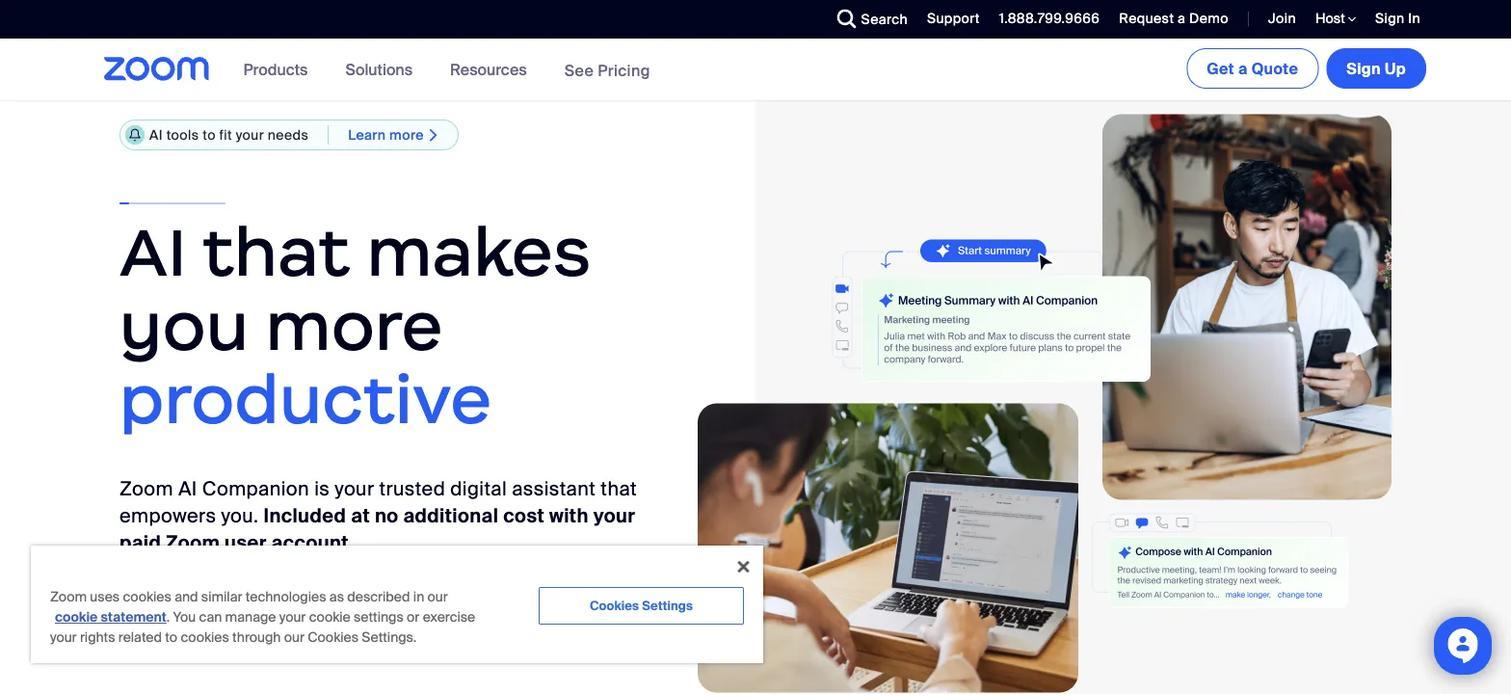 Task type: describe. For each thing, give the bounding box(es) containing it.
uses
[[90, 588, 120, 606]]

in
[[1409, 10, 1421, 27]]

resources button
[[450, 39, 536, 100]]

cost
[[504, 504, 545, 528]]

your for needs
[[236, 126, 264, 144]]

cookies inside the .  you can manage your cookie settings or exercise your rights related to cookies through our cookies settings.
[[308, 629, 359, 646]]

host
[[1316, 10, 1349, 27]]

your inside the included at no additional cost with your paid zoom user account.
[[594, 504, 636, 528]]

cookie inside zoom uses cookies and similar technologies as described in our cookie statement
[[55, 608, 98, 626]]

as
[[330, 588, 344, 606]]

described
[[347, 588, 410, 606]]

or
[[407, 608, 420, 626]]

request
[[1120, 10, 1175, 27]]

zoom logo image
[[104, 57, 210, 81]]

related
[[118, 629, 162, 646]]

zoom for cookies
[[50, 588, 87, 606]]

discover
[[286, 607, 352, 628]]

makes
[[367, 210, 591, 294]]

demo
[[1190, 10, 1229, 27]]

discover ai companion link
[[286, 595, 491, 640]]

get a quote link
[[1187, 48, 1319, 89]]

through
[[232, 629, 281, 646]]

cookies inside the .  you can manage your cookie settings or exercise your rights related to cookies through our cookies settings.
[[181, 629, 229, 646]]

our inside the .  you can manage your cookie settings or exercise your rights related to cookies through our cookies settings.
[[284, 629, 305, 646]]

ai inside the 'zoom ai companion is your trusted digital assistant that empowers you.'
[[178, 477, 197, 501]]

learn more
[[348, 126, 424, 144]]

products
[[244, 59, 308, 80]]

our inside zoom uses cookies and similar technologies as described in our cookie statement
[[428, 588, 448, 606]]

zoom uses cookies and similar technologies as described in our cookie statement
[[50, 588, 448, 626]]

trusted
[[379, 477, 446, 501]]

settings
[[642, 598, 693, 614]]

solutions
[[346, 59, 413, 80]]

see pricing inside product information navigation
[[565, 60, 650, 80]]

with
[[550, 504, 589, 528]]

resources
[[450, 59, 527, 80]]

sign up
[[1347, 58, 1407, 79]]

at
[[351, 504, 370, 528]]

needs
[[268, 126, 309, 144]]

products button
[[244, 39, 317, 100]]

assistant
[[512, 477, 596, 501]]

product information navigation
[[229, 39, 665, 102]]

search button
[[823, 0, 913, 39]]

similar
[[201, 588, 242, 606]]

more inside 'ai that makes you more'
[[266, 284, 443, 368]]

cookies inside button
[[590, 598, 639, 614]]

1.888.799.9666
[[999, 10, 1100, 27]]

sign in
[[1376, 10, 1421, 27]]

you
[[120, 284, 249, 368]]

to inside the .  you can manage your cookie settings or exercise your rights related to cookies through our cookies settings.
[[165, 629, 177, 646]]

paid
[[120, 531, 161, 555]]

included
[[264, 504, 346, 528]]

learn
[[348, 126, 386, 144]]

get a quote
[[1207, 58, 1299, 79]]

exercise
[[423, 608, 476, 626]]

right image
[[424, 127, 444, 143]]

0 vertical spatial to
[[203, 126, 216, 144]]

up
[[1385, 58, 1407, 79]]

a for demo
[[1178, 10, 1186, 27]]

fit
[[219, 126, 232, 144]]

sign for sign in
[[1376, 10, 1405, 27]]

settings
[[354, 608, 404, 626]]



Task type: vqa. For each thing, say whether or not it's contained in the screenshot.
SIGN IN
yes



Task type: locate. For each thing, give the bounding box(es) containing it.
join link left host at the top of the page
[[1269, 10, 1297, 27]]

companion for zoom
[[202, 477, 309, 501]]

search
[[862, 10, 908, 28]]

quote
[[1252, 58, 1299, 79]]

1 horizontal spatial cookies
[[181, 629, 229, 646]]

that
[[203, 210, 350, 294], [601, 477, 637, 501]]

1 vertical spatial that
[[601, 477, 637, 501]]

0 vertical spatial cookies
[[123, 588, 171, 606]]

included at no additional cost with your paid zoom user account.
[[120, 504, 636, 555]]

a left demo on the right top of the page
[[1178, 10, 1186, 27]]

1 vertical spatial companion
[[376, 607, 462, 628]]

sign up button
[[1327, 48, 1427, 89]]

our
[[428, 588, 448, 606], [284, 629, 305, 646]]

1 vertical spatial our
[[284, 629, 305, 646]]

0 horizontal spatial to
[[165, 629, 177, 646]]

0 horizontal spatial cookies
[[308, 629, 359, 646]]

companion down in
[[376, 607, 462, 628]]

companion
[[202, 477, 309, 501], [376, 607, 462, 628]]

sign for sign up
[[1347, 58, 1382, 79]]

is
[[314, 477, 330, 501]]

see right resources dropdown button
[[565, 60, 594, 80]]

0 vertical spatial a
[[1178, 10, 1186, 27]]

solutions button
[[346, 39, 421, 100]]

1 horizontal spatial cookie
[[309, 608, 351, 626]]

get
[[1207, 58, 1235, 79]]

more
[[390, 126, 424, 144], [266, 284, 443, 368]]

pricing inside product information navigation
[[598, 60, 650, 80]]

0 horizontal spatial pricing
[[182, 607, 234, 628]]

settings.
[[362, 629, 417, 646]]

0 horizontal spatial that
[[203, 210, 350, 294]]

your right the fit
[[236, 126, 264, 144]]

cookie statement link
[[55, 608, 167, 626]]

2 vertical spatial zoom
[[50, 588, 87, 606]]

.  you can manage your cookie settings or exercise your rights related to cookies through our cookies settings.
[[50, 608, 476, 646]]

0 horizontal spatial our
[[284, 629, 305, 646]]

0 horizontal spatial companion
[[202, 477, 309, 501]]

support
[[927, 10, 980, 27]]

companion up you. on the left
[[202, 477, 309, 501]]

your down technologies
[[279, 608, 306, 626]]

join link
[[1254, 0, 1302, 39], [1269, 10, 1297, 27]]

zoom up empowers
[[120, 477, 174, 501]]

request a demo
[[1120, 10, 1229, 27]]

1 cookie from the left
[[55, 608, 98, 626]]

1 vertical spatial to
[[165, 629, 177, 646]]

cookies down discover
[[308, 629, 359, 646]]

can
[[199, 608, 222, 626]]

sign left the in
[[1376, 10, 1405, 27]]

0 vertical spatial companion
[[202, 477, 309, 501]]

1 horizontal spatial a
[[1239, 58, 1248, 79]]

user
[[225, 531, 267, 555]]

1 vertical spatial a
[[1239, 58, 1248, 79]]

your for trusted
[[335, 477, 374, 501]]

cookies settings
[[590, 598, 693, 614]]

cookies down 'can'
[[181, 629, 229, 646]]

1 horizontal spatial pricing
[[598, 60, 650, 80]]

2 cookie from the left
[[309, 608, 351, 626]]

a
[[1178, 10, 1186, 27], [1239, 58, 1248, 79]]

zoom inside the 'zoom ai companion is your trusted digital assistant that empowers you.'
[[120, 477, 174, 501]]

sign left up
[[1347, 58, 1382, 79]]

ai tools to fit your needs
[[149, 126, 309, 144]]

sign
[[1376, 10, 1405, 27], [1347, 58, 1382, 79]]

1 horizontal spatial cookies
[[590, 598, 639, 614]]

statement
[[101, 608, 167, 626]]

1 vertical spatial see
[[148, 607, 178, 628]]

see pricing link
[[565, 60, 650, 80], [565, 60, 650, 80], [120, 595, 263, 640]]

that inside the 'zoom ai companion is your trusted digital assistant that empowers you.'
[[601, 477, 637, 501]]

no
[[375, 504, 399, 528]]

see inside product information navigation
[[565, 60, 594, 80]]

1 horizontal spatial to
[[203, 126, 216, 144]]

your inside the 'zoom ai companion is your trusted digital assistant that empowers you.'
[[335, 477, 374, 501]]

see
[[565, 60, 594, 80], [148, 607, 178, 628]]

tools
[[166, 126, 199, 144]]

cookies
[[123, 588, 171, 606], [181, 629, 229, 646]]

ai that makes you more
[[120, 210, 591, 368]]

cookies settings button
[[539, 587, 744, 625]]

request a demo link
[[1105, 0, 1234, 39], [1120, 10, 1229, 27]]

1.888.799.9666 button
[[985, 0, 1105, 39], [999, 10, 1100, 27]]

digital
[[451, 477, 507, 501]]

0 horizontal spatial cookies
[[123, 588, 171, 606]]

1 horizontal spatial our
[[428, 588, 448, 606]]

your right with
[[594, 504, 636, 528]]

meetings navigation
[[1183, 39, 1431, 93]]

a for quote
[[1239, 58, 1248, 79]]

zoom for companion
[[120, 477, 174, 501]]

0 horizontal spatial a
[[1178, 10, 1186, 27]]

your
[[236, 126, 264, 144], [335, 477, 374, 501], [594, 504, 636, 528], [279, 608, 306, 626], [50, 629, 77, 646]]

your left 'rights'
[[50, 629, 77, 646]]

our right in
[[428, 588, 448, 606]]

support link
[[913, 0, 985, 39], [927, 10, 980, 27]]

0 vertical spatial sign
[[1376, 10, 1405, 27]]

see pricing
[[565, 60, 650, 80], [148, 607, 234, 628]]

sign in link
[[1361, 0, 1431, 39], [1376, 10, 1421, 27]]

your up the at
[[335, 477, 374, 501]]

rights
[[80, 629, 115, 646]]

cookie down the as
[[309, 608, 351, 626]]

discover ai companion
[[286, 607, 462, 628]]

see up related
[[148, 607, 178, 628]]

.
[[167, 608, 170, 626]]

0 vertical spatial our
[[428, 588, 448, 606]]

1 vertical spatial pricing
[[182, 607, 234, 628]]

1 horizontal spatial see
[[565, 60, 594, 80]]

banner
[[81, 39, 1431, 102]]

cookie
[[55, 608, 98, 626], [309, 608, 351, 626]]

additional
[[403, 504, 499, 528]]

0 vertical spatial zoom interface icon image
[[770, 240, 1151, 394]]

cookies
[[590, 598, 639, 614], [308, 629, 359, 646]]

1 vertical spatial cookies
[[181, 629, 229, 646]]

1 horizontal spatial that
[[601, 477, 637, 501]]

that inside 'ai that makes you more'
[[203, 210, 350, 294]]

empowers
[[120, 504, 216, 528]]

productive
[[120, 358, 492, 442]]

zoom ai companion is your trusted digital assistant that empowers you.
[[120, 477, 637, 528]]

cookie up 'rights'
[[55, 608, 98, 626]]

1 horizontal spatial see pricing
[[565, 60, 650, 80]]

a inside meetings navigation
[[1239, 58, 1248, 79]]

you.
[[221, 504, 259, 528]]

companion for discover
[[376, 607, 462, 628]]

and
[[175, 588, 198, 606]]

pricing
[[598, 60, 650, 80], [182, 607, 234, 628]]

1 vertical spatial more
[[266, 284, 443, 368]]

cookies left settings
[[590, 598, 639, 614]]

a right get
[[1239, 58, 1248, 79]]

sign inside "button"
[[1347, 58, 1382, 79]]

1 vertical spatial zoom interface icon image
[[1092, 513, 1349, 609]]

zoom
[[120, 477, 174, 501], [166, 531, 220, 555], [50, 588, 87, 606]]

you
[[173, 608, 196, 626]]

join
[[1269, 10, 1297, 27]]

0 vertical spatial cookies
[[590, 598, 639, 614]]

0 horizontal spatial see pricing
[[148, 607, 234, 628]]

cookie inside the .  you can manage your cookie settings or exercise your rights related to cookies through our cookies settings.
[[309, 608, 351, 626]]

0 vertical spatial see pricing
[[565, 60, 650, 80]]

to down .
[[165, 629, 177, 646]]

to
[[203, 126, 216, 144], [165, 629, 177, 646]]

1 horizontal spatial companion
[[376, 607, 462, 628]]

zoom inside zoom uses cookies and similar technologies as described in our cookie statement
[[50, 588, 87, 606]]

host button
[[1316, 10, 1357, 28]]

join link up quote
[[1254, 0, 1302, 39]]

in
[[413, 588, 424, 606]]

0 vertical spatial see
[[565, 60, 594, 80]]

0 vertical spatial pricing
[[598, 60, 650, 80]]

0 horizontal spatial cookie
[[55, 608, 98, 626]]

companion inside the 'zoom ai companion is your trusted digital assistant that empowers you.'
[[202, 477, 309, 501]]

technologies
[[246, 588, 326, 606]]

our down discover
[[284, 629, 305, 646]]

zoom down empowers
[[166, 531, 220, 555]]

manage
[[225, 608, 276, 626]]

privacy alert dialog
[[31, 546, 764, 663]]

ai inside 'ai that makes you more'
[[120, 210, 187, 294]]

0 vertical spatial that
[[203, 210, 350, 294]]

account.
[[272, 531, 354, 555]]

cookies up statement
[[123, 588, 171, 606]]

zoom left uses
[[50, 588, 87, 606]]

to left the fit
[[203, 126, 216, 144]]

0 vertical spatial more
[[390, 126, 424, 144]]

cookies inside zoom uses cookies and similar technologies as described in our cookie statement
[[123, 588, 171, 606]]

zoom interface icon image
[[770, 240, 1151, 394], [1092, 513, 1349, 609]]

banner containing get a quote
[[81, 39, 1431, 102]]

zoom inside the included at no additional cost with your paid zoom user account.
[[166, 531, 220, 555]]

0 horizontal spatial see
[[148, 607, 178, 628]]

1 vertical spatial zoom
[[166, 531, 220, 555]]

1 vertical spatial cookies
[[308, 629, 359, 646]]

1 vertical spatial sign
[[1347, 58, 1382, 79]]

0 vertical spatial zoom
[[120, 477, 174, 501]]

1 vertical spatial see pricing
[[148, 607, 234, 628]]

your for cookie
[[279, 608, 306, 626]]



